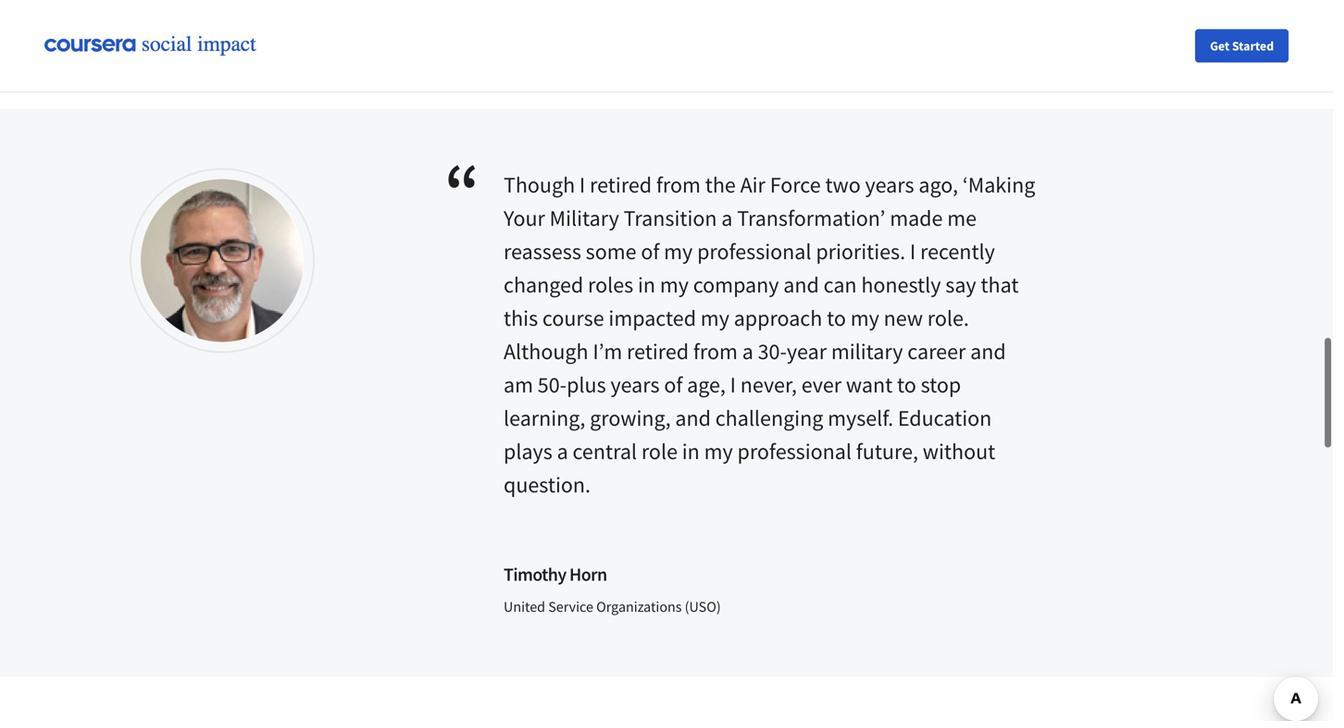 Task type: locate. For each thing, give the bounding box(es) containing it.
1 vertical spatial to
[[897, 371, 916, 399]]

challenging
[[715, 404, 823, 432]]

i up the 'military'
[[580, 171, 585, 199]]

and
[[784, 271, 819, 299], [970, 337, 1006, 365], [675, 404, 711, 432]]

my
[[664, 237, 693, 265], [660, 271, 689, 299], [701, 304, 730, 332], [851, 304, 879, 332], [704, 437, 733, 465]]

to down can
[[827, 304, 846, 332]]

recently
[[920, 237, 995, 265]]

military
[[831, 337, 903, 365]]

1 horizontal spatial of
[[664, 371, 683, 399]]

0 vertical spatial a
[[722, 204, 733, 232]]

'making
[[963, 171, 1035, 199]]

military
[[550, 204, 619, 232]]

and right career
[[970, 337, 1006, 365]]

2 horizontal spatial and
[[970, 337, 1006, 365]]

0 horizontal spatial to
[[827, 304, 846, 332]]

in up impacted
[[638, 271, 656, 299]]

my down transition
[[664, 237, 693, 265]]

from up age,
[[693, 337, 738, 365]]

new
[[884, 304, 923, 332]]

0 horizontal spatial i
[[580, 171, 585, 199]]

in right role
[[682, 437, 700, 465]]

my down company
[[701, 304, 730, 332]]

0 horizontal spatial of
[[641, 237, 660, 265]]

question.
[[504, 471, 591, 499]]

from
[[656, 171, 701, 199], [693, 337, 738, 365]]

1 vertical spatial a
[[742, 337, 754, 365]]

of left age,
[[664, 371, 683, 399]]

years up made
[[865, 171, 914, 199]]

started
[[1232, 37, 1274, 54]]

to left the stop
[[897, 371, 916, 399]]

plus
[[567, 371, 606, 399]]

united service organizations (uso) image
[[141, 179, 304, 342]]

1 vertical spatial retired
[[627, 337, 689, 365]]

2 vertical spatial and
[[675, 404, 711, 432]]

that
[[981, 271, 1019, 299]]

timothy horn
[[504, 563, 607, 586]]

career
[[908, 337, 966, 365]]

a right plays
[[557, 437, 568, 465]]

central
[[573, 437, 637, 465]]

get started button
[[1195, 29, 1289, 62]]

transformation'
[[737, 204, 886, 232]]

organizations
[[596, 598, 682, 616]]

1 horizontal spatial a
[[722, 204, 733, 232]]

and down age,
[[675, 404, 711, 432]]

get
[[1210, 37, 1230, 54]]

i right age,
[[730, 371, 736, 399]]

professional
[[697, 237, 812, 265], [737, 437, 852, 465]]

a left 30-
[[742, 337, 754, 365]]

want
[[846, 371, 893, 399]]

i
[[580, 171, 585, 199], [910, 237, 916, 265], [730, 371, 736, 399]]

1 horizontal spatial years
[[865, 171, 914, 199]]

0 vertical spatial of
[[641, 237, 660, 265]]

a
[[722, 204, 733, 232], [742, 337, 754, 365], [557, 437, 568, 465]]

reassess
[[504, 237, 581, 265]]

transition
[[624, 204, 717, 232]]

retired
[[590, 171, 652, 199], [627, 337, 689, 365]]

professional down challenging
[[737, 437, 852, 465]]

years up growing,
[[611, 371, 660, 399]]

and left can
[[784, 271, 819, 299]]

company
[[693, 271, 779, 299]]

0 horizontal spatial and
[[675, 404, 711, 432]]

retired down impacted
[[627, 337, 689, 365]]

priorities.
[[816, 237, 906, 265]]

ago,
[[919, 171, 958, 199]]

professional up company
[[697, 237, 812, 265]]

without
[[923, 437, 996, 465]]

0 horizontal spatial in
[[638, 271, 656, 299]]

0 vertical spatial to
[[827, 304, 846, 332]]

in
[[638, 271, 656, 299], [682, 437, 700, 465]]

i down made
[[910, 237, 916, 265]]

of down transition
[[641, 237, 660, 265]]

of
[[641, 237, 660, 265], [664, 371, 683, 399]]

to
[[827, 304, 846, 332], [897, 371, 916, 399]]

1 vertical spatial i
[[910, 237, 916, 265]]

approach
[[734, 304, 823, 332]]

(uso)
[[685, 598, 721, 616]]

1 horizontal spatial and
[[784, 271, 819, 299]]

years
[[865, 171, 914, 199], [611, 371, 660, 399]]

1 vertical spatial years
[[611, 371, 660, 399]]

two
[[825, 171, 861, 199]]

from up transition
[[656, 171, 701, 199]]

air
[[740, 171, 766, 199]]

a down the
[[722, 204, 733, 232]]

though i retired from the air force two years ago, 'making your military transition a transformation' made me reassess some of my professional priorities. i recently changed roles in my company and can honestly say that this course impacted my approach to my new role. although i'm retired from a 30-year military career and am 50-plus years of age, i never, ever want to stop learning, growing, and challenging myself. education plays a central role in my professional future, without question.
[[504, 171, 1035, 499]]

1 horizontal spatial i
[[730, 371, 736, 399]]

some
[[586, 237, 637, 265]]

future,
[[856, 437, 918, 465]]

1 horizontal spatial in
[[682, 437, 700, 465]]

this
[[504, 304, 538, 332]]

0 horizontal spatial years
[[611, 371, 660, 399]]

course
[[543, 304, 604, 332]]

2 vertical spatial a
[[557, 437, 568, 465]]

retired up the 'military'
[[590, 171, 652, 199]]

united service organizations (uso)
[[504, 598, 721, 616]]

year
[[787, 337, 827, 365]]

am
[[504, 371, 533, 399]]

role.
[[928, 304, 969, 332]]



Task type: vqa. For each thing, say whether or not it's contained in the screenshot.
organizing
no



Task type: describe. For each thing, give the bounding box(es) containing it.
can
[[824, 271, 857, 299]]

me
[[947, 204, 977, 232]]

age,
[[687, 371, 726, 399]]

education
[[898, 404, 992, 432]]

the
[[705, 171, 736, 199]]

say
[[946, 271, 977, 299]]

your
[[504, 204, 545, 232]]

although
[[504, 337, 588, 365]]

1 horizontal spatial to
[[897, 371, 916, 399]]

50-
[[538, 371, 567, 399]]

timothy
[[504, 563, 566, 586]]

1 vertical spatial of
[[664, 371, 683, 399]]

horn
[[569, 563, 607, 586]]

myself.
[[828, 404, 894, 432]]

force
[[770, 171, 821, 199]]

stop
[[921, 371, 961, 399]]

1 vertical spatial in
[[682, 437, 700, 465]]

impacted
[[609, 304, 696, 332]]

my up military
[[851, 304, 879, 332]]

0 vertical spatial and
[[784, 271, 819, 299]]

0 vertical spatial years
[[865, 171, 914, 199]]

united
[[504, 598, 545, 616]]

honestly
[[861, 271, 941, 299]]

2 horizontal spatial a
[[742, 337, 754, 365]]

0 vertical spatial professional
[[697, 237, 812, 265]]

my right role
[[704, 437, 733, 465]]

30-
[[758, 337, 787, 365]]

i'm
[[593, 337, 622, 365]]

0 vertical spatial from
[[656, 171, 701, 199]]

2 horizontal spatial i
[[910, 237, 916, 265]]

made
[[890, 204, 943, 232]]

0 vertical spatial retired
[[590, 171, 652, 199]]

roles
[[588, 271, 634, 299]]

my up impacted
[[660, 271, 689, 299]]

get started
[[1210, 37, 1274, 54]]

role
[[642, 437, 678, 465]]

service
[[548, 598, 593, 616]]

never,
[[741, 371, 797, 399]]

social impact logo image
[[44, 34, 267, 58]]

0 vertical spatial in
[[638, 271, 656, 299]]

plays
[[504, 437, 553, 465]]

1 vertical spatial and
[[970, 337, 1006, 365]]

learning,
[[504, 404, 586, 432]]

1 vertical spatial from
[[693, 337, 738, 365]]

growing,
[[590, 404, 671, 432]]

though
[[504, 171, 575, 199]]

changed
[[504, 271, 584, 299]]

2 vertical spatial i
[[730, 371, 736, 399]]

ever
[[802, 371, 842, 399]]

1 vertical spatial professional
[[737, 437, 852, 465]]

0 horizontal spatial a
[[557, 437, 568, 465]]

0 vertical spatial i
[[580, 171, 585, 199]]



